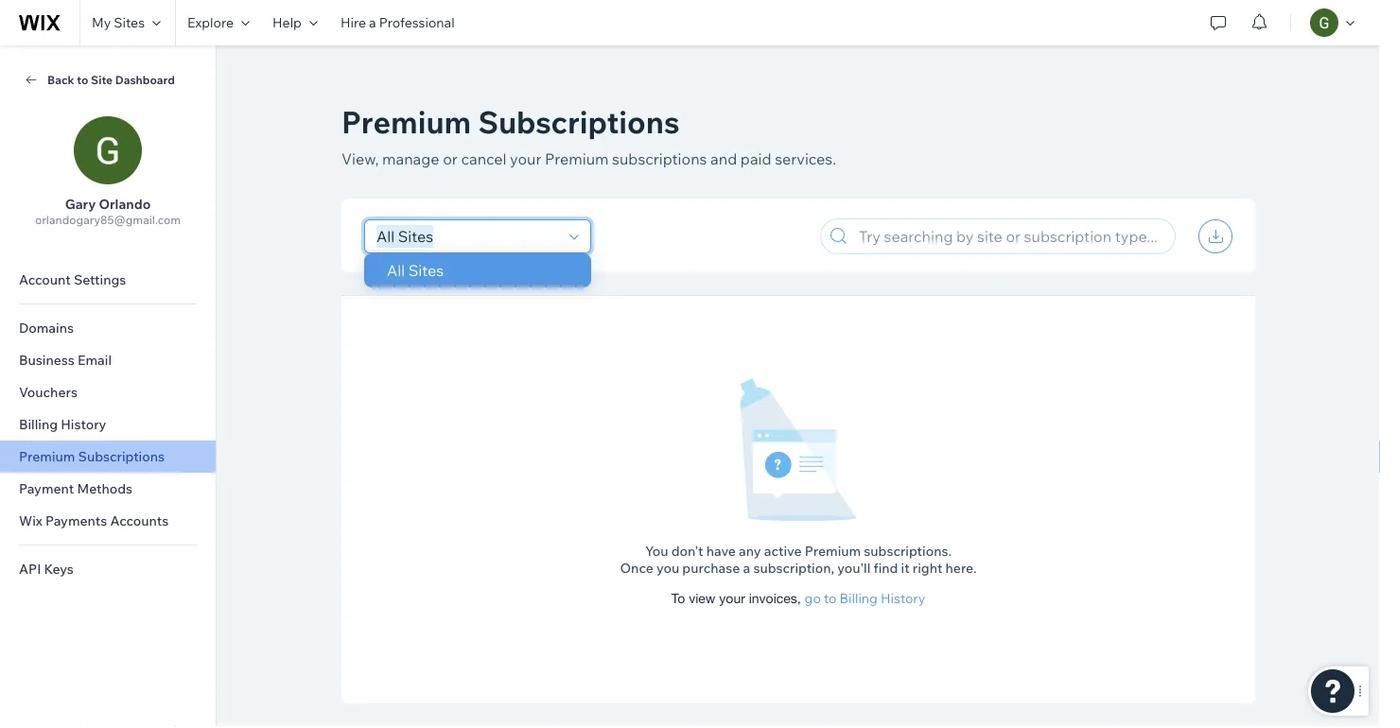 Task type: vqa. For each thing, say whether or not it's contained in the screenshot.
The Manually
no



Task type: describe. For each thing, give the bounding box(es) containing it.
gary
[[65, 196, 96, 212]]

domains link
[[0, 312, 216, 344]]

premium inside premium subscriptions link
[[19, 448, 75, 465]]

orlando
[[99, 196, 151, 212]]

gary orlando orlandogary85@gmail.com
[[35, 196, 181, 227]]

billing history link
[[0, 409, 216, 441]]

premium subscriptions
[[19, 448, 165, 465]]

or
[[443, 149, 458, 168]]

settings
[[74, 272, 126, 288]]

right
[[913, 560, 943, 577]]

all
[[387, 261, 405, 280]]

subscription,
[[753, 560, 835, 577]]

subscriptions for premium subscriptions view, manage or cancel your premium subscriptions and paid services.
[[478, 103, 680, 141]]

view
[[689, 591, 716, 606]]

and
[[711, 149, 737, 168]]

account settings link
[[0, 264, 216, 296]]

vouchers link
[[0, 377, 216, 409]]

hire a professional
[[340, 14, 455, 31]]

api
[[19, 561, 41, 578]]

premium left subscriptions
[[545, 149, 609, 168]]

api keys
[[19, 561, 74, 578]]

it
[[901, 560, 910, 577]]

account
[[19, 272, 71, 288]]

1 horizontal spatial billing
[[840, 590, 878, 607]]

don't
[[671, 543, 703, 559]]

hire
[[340, 14, 366, 31]]

cancel
[[461, 149, 507, 168]]

you
[[657, 560, 679, 577]]

have
[[706, 543, 736, 559]]

active
[[764, 543, 802, 559]]

a inside hire a professional link
[[369, 14, 376, 31]]

help button
[[261, 0, 329, 45]]

premium subscriptions link
[[0, 441, 216, 473]]

subscriptions for premium subscriptions
[[78, 448, 165, 465]]

payment methods
[[19, 481, 133, 497]]

to inside sidebar 'element'
[[77, 72, 88, 87]]

invoices,
[[749, 591, 801, 606]]

1 vertical spatial history
[[881, 590, 925, 607]]

accounts
[[110, 513, 169, 529]]

a inside the you don't have any active premium subscriptions. once you purchase a subscription, you'll find it right here.
[[743, 560, 750, 577]]

back
[[47, 72, 74, 87]]

back to site dashboard link
[[23, 71, 193, 88]]

services.
[[775, 149, 836, 168]]

1 vertical spatial to
[[824, 590, 837, 607]]

keys
[[44, 561, 74, 578]]

purchase
[[682, 560, 740, 577]]

payments
[[45, 513, 107, 529]]

my sites
[[92, 14, 145, 31]]



Task type: locate. For each thing, give the bounding box(es) containing it.
vouchers
[[19, 384, 78, 401]]

sites for all sites
[[408, 261, 444, 280]]

wix
[[19, 513, 42, 529]]

0 horizontal spatial billing
[[19, 416, 58, 433]]

all sites option
[[364, 254, 591, 288]]

help
[[272, 14, 302, 31]]

billing
[[19, 416, 58, 433], [840, 590, 878, 607]]

a
[[369, 14, 376, 31], [743, 560, 750, 577]]

0 vertical spatial to
[[77, 72, 88, 87]]

wix payments accounts
[[19, 513, 169, 529]]

premium up manage
[[342, 103, 471, 141]]

manage
[[382, 149, 440, 168]]

your right cancel
[[510, 149, 542, 168]]

email
[[78, 352, 112, 369]]

wix payments accounts link
[[0, 505, 216, 537]]

once
[[620, 560, 654, 577]]

premium subscriptions view, manage or cancel your premium subscriptions and paid services.
[[342, 103, 836, 168]]

premium inside the you don't have any active premium subscriptions. once you purchase a subscription, you'll find it right here.
[[805, 543, 861, 559]]

1 vertical spatial billing
[[840, 590, 878, 607]]

go
[[805, 590, 821, 607]]

Try searching by site or subscription type... field
[[853, 219, 1169, 254]]

here.
[[946, 560, 977, 577]]

sites right the my
[[114, 14, 145, 31]]

premium
[[342, 103, 471, 141], [545, 149, 609, 168], [19, 448, 75, 465], [805, 543, 861, 559]]

methods
[[77, 481, 133, 497]]

your
[[510, 149, 542, 168], [719, 591, 745, 606]]

1 vertical spatial your
[[719, 591, 745, 606]]

site
[[91, 72, 113, 87]]

subscriptions
[[612, 149, 707, 168]]

subscriptions down billing history link
[[78, 448, 165, 465]]

back to site dashboard
[[47, 72, 175, 87]]

1 horizontal spatial sites
[[408, 261, 444, 280]]

subscriptions
[[478, 103, 680, 141], [78, 448, 165, 465]]

premium up payment
[[19, 448, 75, 465]]

premium up you'll
[[805, 543, 861, 559]]

sites for my sites
[[114, 14, 145, 31]]

None field
[[371, 220, 564, 253]]

0 horizontal spatial your
[[510, 149, 542, 168]]

billing down you'll
[[840, 590, 878, 607]]

you don't have any active premium subscriptions. once you purchase a subscription, you'll find it right here.
[[620, 543, 977, 577]]

to left site
[[77, 72, 88, 87]]

all sites
[[387, 261, 444, 280]]

business email link
[[0, 344, 216, 377]]

1 horizontal spatial history
[[881, 590, 925, 607]]

0 vertical spatial a
[[369, 14, 376, 31]]

history inside sidebar 'element'
[[61, 416, 106, 433]]

to
[[77, 72, 88, 87], [824, 590, 837, 607]]

0 horizontal spatial to
[[77, 72, 88, 87]]

your inside premium subscriptions view, manage or cancel your premium subscriptions and paid services.
[[510, 149, 542, 168]]

billing down vouchers
[[19, 416, 58, 433]]

1 vertical spatial subscriptions
[[78, 448, 165, 465]]

professional
[[379, 14, 455, 31]]

payment methods link
[[0, 473, 216, 505]]

1 horizontal spatial subscriptions
[[478, 103, 680, 141]]

server error icon image
[[739, 377, 858, 523]]

history
[[61, 416, 106, 433], [881, 590, 925, 607]]

1 horizontal spatial your
[[719, 591, 745, 606]]

0 horizontal spatial sites
[[114, 14, 145, 31]]

sites
[[114, 14, 145, 31], [408, 261, 444, 280]]

0 vertical spatial billing
[[19, 416, 58, 433]]

history down it
[[881, 590, 925, 607]]

0 horizontal spatial subscriptions
[[78, 448, 165, 465]]

0 horizontal spatial history
[[61, 416, 106, 433]]

0 vertical spatial your
[[510, 149, 542, 168]]

history up premium subscriptions
[[61, 416, 106, 433]]

you'll
[[838, 560, 871, 577]]

1 vertical spatial sites
[[408, 261, 444, 280]]

subscriptions up subscriptions
[[478, 103, 680, 141]]

paid
[[741, 149, 772, 168]]

view,
[[342, 149, 379, 168]]

domains
[[19, 320, 74, 336]]

0 vertical spatial sites
[[114, 14, 145, 31]]

a down the any
[[743, 560, 750, 577]]

to view your invoices, go to billing history
[[672, 590, 925, 607]]

hire a professional link
[[329, 0, 466, 45]]

to right go
[[824, 590, 837, 607]]

a right hire at the top
[[369, 14, 376, 31]]

api keys link
[[0, 553, 216, 586]]

account settings
[[19, 272, 126, 288]]

billing history
[[19, 416, 106, 433]]

your inside to view your invoices, go to billing history
[[719, 591, 745, 606]]

dashboard
[[115, 72, 175, 87]]

sites right all
[[408, 261, 444, 280]]

subscriptions inside premium subscriptions view, manage or cancel your premium subscriptions and paid services.
[[478, 103, 680, 141]]

orlandogary85@gmail.com
[[35, 213, 181, 227]]

business email
[[19, 352, 112, 369]]

sidebar element
[[0, 45, 217, 728]]

1 horizontal spatial to
[[824, 590, 837, 607]]

find
[[874, 560, 898, 577]]

any
[[739, 543, 761, 559]]

1 vertical spatial a
[[743, 560, 750, 577]]

0 horizontal spatial a
[[369, 14, 376, 31]]

you
[[645, 543, 668, 559]]

to
[[672, 591, 685, 606]]

0 vertical spatial history
[[61, 416, 106, 433]]

business
[[19, 352, 75, 369]]

my
[[92, 14, 111, 31]]

sites inside option
[[408, 261, 444, 280]]

subscriptions.
[[864, 543, 952, 559]]

billing inside sidebar 'element'
[[19, 416, 58, 433]]

1 horizontal spatial a
[[743, 560, 750, 577]]

subscriptions inside premium subscriptions link
[[78, 448, 165, 465]]

payment
[[19, 481, 74, 497]]

explore
[[187, 14, 234, 31]]

your right view
[[719, 591, 745, 606]]

go to billing history link
[[805, 590, 925, 607]]

0 vertical spatial subscriptions
[[478, 103, 680, 141]]



